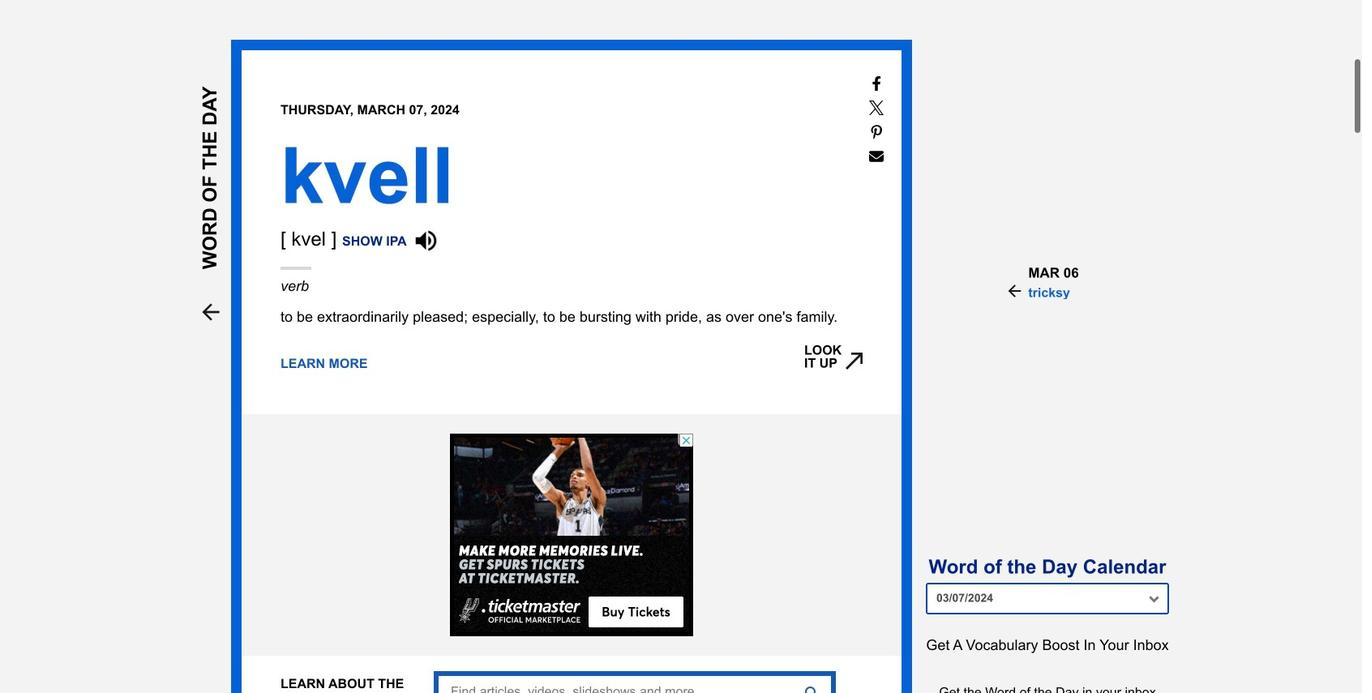 Task type: vqa. For each thing, say whether or not it's contained in the screenshot.
commodious
no



Task type: locate. For each thing, give the bounding box(es) containing it.
None search field
[[434, 671, 836, 693]]



Task type: describe. For each thing, give the bounding box(es) containing it.
advertisement element
[[450, 434, 693, 637]]

Find articles, videos, slideshows and more text field
[[434, 671, 836, 693]]



